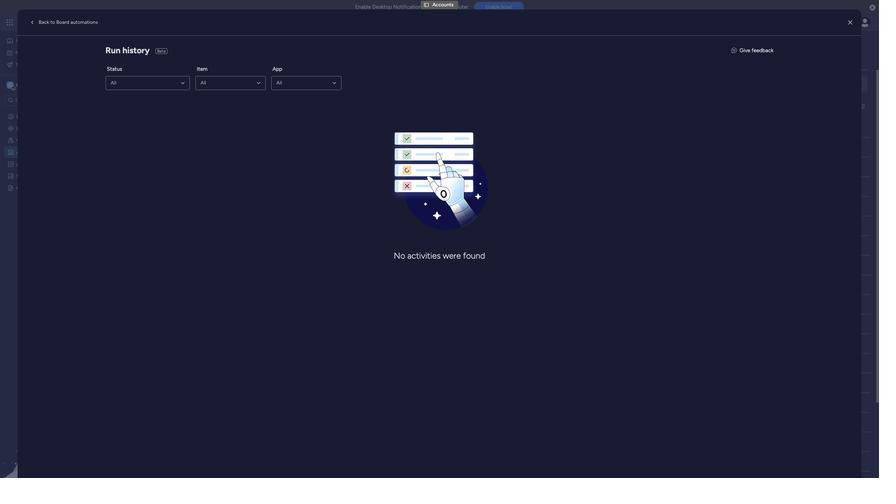 Task type: vqa. For each thing, say whether or not it's contained in the screenshot.
right Add
no



Task type: locate. For each thing, give the bounding box(es) containing it.
mass email tracking
[[16, 62, 59, 68]]

Search in workspace field
[[15, 96, 59, 104]]

dashboard
[[29, 173, 53, 179]]

new account button
[[106, 73, 142, 85]]

see plans button
[[88, 17, 122, 28]]

workspace selection element
[[7, 81, 30, 90]]

no
[[394, 251, 405, 261]]

0 vertical spatial crm
[[72, 18, 84, 26]]

angle down image
[[146, 76, 149, 82]]

leads
[[16, 125, 29, 131]]

and
[[458, 152, 465, 157]]

investments
[[466, 152, 490, 157]]

sales
[[16, 173, 28, 179]]

lending and investments
[[442, 152, 490, 157]]

all for item
[[201, 80, 206, 86]]

activity
[[842, 81, 859, 87]]

2 vertical spatial accounts
[[16, 149, 38, 155]]

lottie animation image
[[0, 408, 89, 479]]

enable left desktop
[[355, 4, 371, 10]]

all for status
[[111, 80, 116, 86]]

accounts down the plans
[[107, 36, 158, 52]]

app
[[273, 66, 282, 72]]

0 vertical spatial accounts
[[432, 2, 454, 8]]

accounts
[[432, 2, 454, 8], [107, 36, 158, 52], [16, 149, 38, 155]]

3 all from the left
[[276, 80, 282, 86]]

activities
[[16, 161, 37, 167]]

all down status at left top
[[111, 80, 116, 86]]

notifications
[[393, 4, 424, 10]]

Search field
[[166, 74, 187, 84]]

enable
[[355, 4, 371, 10], [486, 4, 500, 10]]

arrow down image
[[248, 75, 257, 83]]

phoenix levy element
[[260, 150, 305, 158]]

0 horizontal spatial accounts
[[16, 149, 38, 155]]

back to board automations button
[[26, 17, 101, 28]]

list box containing deals
[[0, 109, 89, 289]]

deals
[[16, 113, 28, 119]]

person
[[202, 76, 217, 82]]

accounts up activities
[[16, 149, 38, 155]]

monday
[[31, 18, 55, 26]]

0 horizontal spatial enable
[[355, 4, 371, 10]]

0 horizontal spatial crm
[[16, 82, 29, 88]]

alex green element
[[260, 137, 300, 146]]

public dashboard image
[[7, 173, 14, 179]]

crm right workspace image
[[16, 82, 29, 88]]

crm
[[72, 18, 84, 26], [16, 82, 29, 88]]

accounts right on
[[432, 2, 454, 8]]

option
[[0, 110, 89, 111]]

computer
[[444, 4, 468, 10]]

all down item
[[201, 80, 206, 86]]

2 all from the left
[[201, 80, 206, 86]]

0 horizontal spatial list box
[[0, 109, 89, 289]]

crm inside workspace selection element
[[16, 82, 29, 88]]

all down app
[[276, 80, 282, 86]]

enable left now! on the right top
[[486, 4, 500, 10]]

enable inside enable now! button
[[486, 4, 500, 10]]

0 horizontal spatial all
[[111, 80, 116, 86]]

back to board automations
[[39, 19, 98, 25]]

lending
[[442, 152, 457, 157]]

deal 2 element
[[330, 162, 360, 171]]

email
[[29, 62, 40, 68]]

hide button
[[286, 73, 311, 85]]

work
[[23, 50, 34, 56]]

sales dashboard
[[16, 173, 53, 179]]

desktop
[[372, 4, 392, 10]]

Accounts field
[[105, 36, 160, 52]]

software
[[457, 164, 474, 169]]

to
[[50, 19, 55, 25]]

public board image
[[7, 185, 14, 191]]

beta
[[157, 49, 166, 54]]

export to excel image
[[856, 104, 867, 109]]

crm right sales
[[72, 18, 84, 26]]

monday sales crm
[[31, 18, 84, 26]]

by
[[340, 76, 345, 82]]

all
[[111, 80, 116, 86], [201, 80, 206, 86], [276, 80, 282, 86]]

workspace image
[[7, 81, 14, 89]]

1 horizontal spatial enable
[[486, 4, 500, 10]]

list box
[[0, 109, 89, 289], [544, 118, 870, 479]]

1 horizontal spatial all
[[201, 80, 206, 86]]

group by button
[[314, 73, 350, 85]]

run
[[105, 45, 120, 56]]

1 horizontal spatial crm
[[72, 18, 84, 26]]

my work
[[15, 50, 34, 56]]

see plans
[[98, 19, 119, 25]]

1 all from the left
[[111, 80, 116, 86]]

found
[[463, 251, 485, 261]]

automations
[[812, 81, 841, 87]]

1 horizontal spatial accounts
[[107, 36, 158, 52]]

new
[[109, 76, 119, 82]]

status
[[107, 66, 122, 72]]

dapulse close image
[[870, 4, 876, 11]]

2 horizontal spatial accounts
[[432, 2, 454, 8]]

my work button
[[4, 47, 75, 58]]

give
[[740, 47, 750, 54]]

2 horizontal spatial all
[[276, 80, 282, 86]]

1 vertical spatial crm
[[16, 82, 29, 88]]

give feedback
[[740, 47, 774, 54]]



Task type: describe. For each thing, give the bounding box(es) containing it.
automations activity
[[812, 81, 859, 87]]

were
[[443, 251, 461, 261]]

item
[[197, 66, 207, 72]]

sort
[[270, 76, 279, 82]]

financial services
[[449, 139, 483, 144]]

board
[[56, 19, 69, 25]]

no activities were found
[[394, 251, 485, 261]]

filter button
[[223, 73, 257, 85]]

now!
[[501, 4, 512, 10]]

mass
[[16, 62, 27, 68]]

all for app
[[276, 80, 282, 86]]

1 vertical spatial accounts
[[107, 36, 158, 52]]

feedback
[[752, 47, 774, 54]]

my
[[15, 50, 22, 56]]

new account
[[109, 76, 139, 82]]

person button
[[191, 73, 221, 85]]

lily smith element
[[260, 162, 298, 171]]

started
[[35, 185, 51, 191]]

account
[[121, 76, 139, 82]]

automations activity button
[[810, 79, 862, 90]]

enable now!
[[486, 4, 512, 10]]

v2 user feedback image
[[731, 47, 737, 55]]

mass email tracking button
[[4, 59, 75, 70]]

give feedback link
[[731, 47, 774, 55]]

c
[[8, 82, 12, 88]]

sort button
[[259, 73, 284, 85]]

services
[[467, 139, 483, 144]]

home button
[[4, 35, 75, 46]]

enable now! button
[[474, 2, 524, 12]]

1 horizontal spatial list box
[[544, 118, 870, 479]]

high
[[402, 151, 412, 157]]

enable desktop notifications on this computer
[[355, 4, 468, 10]]

group
[[325, 76, 339, 82]]

enable for enable now!
[[486, 4, 500, 10]]

sales
[[57, 18, 71, 26]]

group by
[[325, 76, 345, 82]]

filter
[[235, 76, 246, 82]]

getting
[[16, 185, 33, 191]]

christina overa image
[[859, 17, 871, 28]]

Filter by name field
[[581, 101, 633, 113]]

financial
[[449, 139, 466, 144]]

low
[[403, 164, 412, 169]]

activities
[[407, 251, 441, 261]]

home
[[16, 38, 30, 44]]

deal 1 element
[[330, 137, 359, 146]]

plans
[[108, 19, 119, 25]]

contacts
[[16, 137, 37, 143]]

v2 search image
[[161, 75, 166, 83]]

see
[[98, 19, 106, 25]]

getting started
[[16, 185, 51, 191]]

enable for enable desktop notifications on this computer
[[355, 4, 371, 10]]

this
[[434, 4, 443, 10]]

on
[[425, 4, 432, 10]]

back
[[39, 19, 49, 25]]

medium
[[398, 138, 416, 144]]

tracking
[[41, 62, 59, 68]]

history
[[122, 45, 150, 56]]

hide
[[297, 76, 307, 82]]

select product image
[[6, 19, 13, 26]]

automations
[[70, 19, 98, 25]]

run history
[[105, 45, 150, 56]]

lottie animation element
[[0, 408, 89, 479]]



